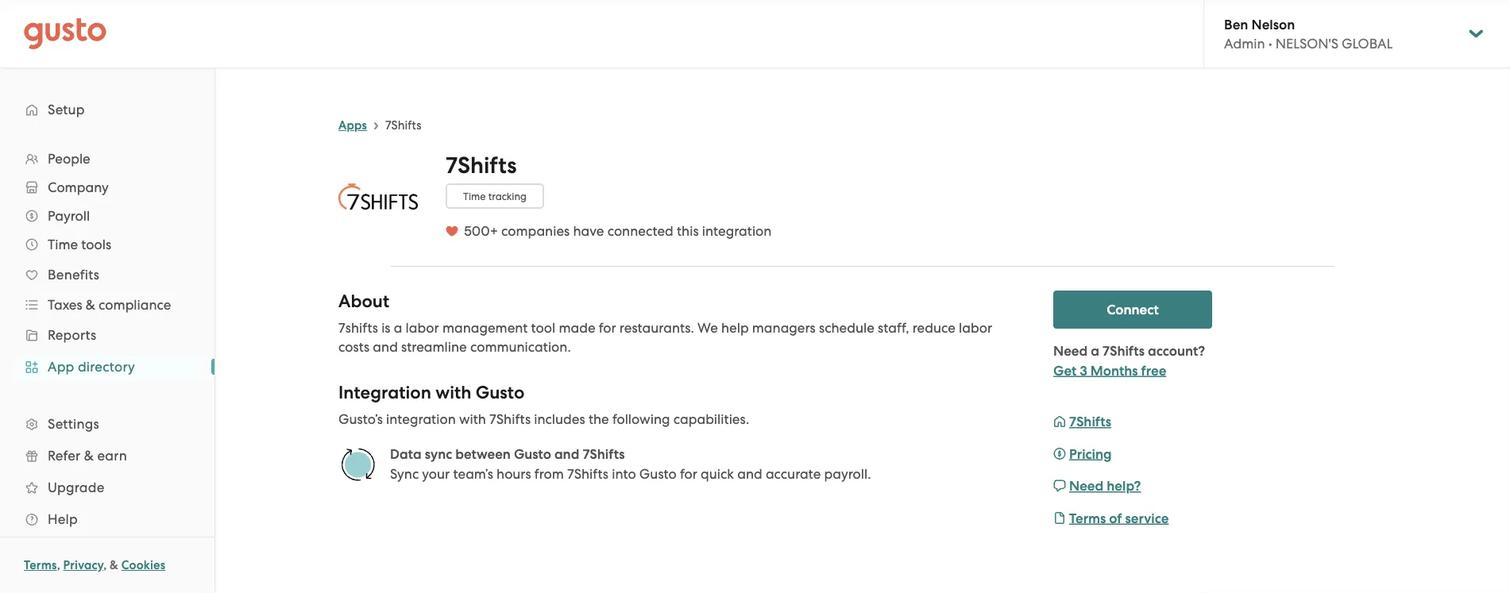 Task type: describe. For each thing, give the bounding box(es) containing it.
a inside need a 7shifts account? get 3 months free
[[1091, 343, 1099, 359]]

3
[[1080, 363, 1087, 379]]

pricing link
[[1053, 446, 1112, 462]]

terms , privacy , & cookies
[[24, 558, 165, 573]]

and inside 7shifts is a labor management tool made for restaurants. we help managers schedule staff, reduce labor costs and streamline communication.
[[373, 339, 398, 355]]

terms link
[[24, 558, 57, 573]]

home image
[[24, 18, 106, 50]]

global
[[1342, 36, 1393, 51]]

terms for terms , privacy , & cookies
[[24, 558, 57, 573]]

app directory
[[48, 359, 135, 375]]

compliance
[[99, 297, 171, 313]]

this
[[677, 223, 699, 239]]

7shifts up time tracking
[[446, 152, 517, 179]]

sync
[[425, 446, 452, 463]]

taxes & compliance button
[[16, 291, 199, 319]]

2 vertical spatial &
[[110, 558, 118, 573]]

costs
[[338, 339, 370, 355]]

7shifts link
[[1053, 414, 1111, 430]]

for inside 'data sync between gusto and 7shifts sync your team's hours from 7shifts into gusto for quick and accurate payroll.'
[[680, 466, 697, 482]]

privacy
[[63, 558, 103, 573]]

sync
[[390, 466, 419, 482]]

time for time tracking
[[463, 190, 486, 202]]

settings
[[48, 416, 99, 432]]

1 labor from the left
[[406, 320, 439, 336]]

nelson's
[[1276, 36, 1339, 51]]

capabilities.
[[673, 411, 749, 427]]

get 3 months free link
[[1053, 363, 1166, 379]]

payroll.
[[824, 466, 871, 482]]

connect button
[[1053, 291, 1212, 329]]

need for need a 7shifts account? get 3 months free
[[1053, 343, 1088, 359]]

streamline
[[401, 339, 467, 355]]

2 labor from the left
[[959, 320, 992, 336]]

data sync between gusto and 7shifts sync your team's hours from 7shifts into gusto for quick and accurate payroll.
[[390, 446, 871, 482]]

integration with gusto
[[338, 382, 525, 403]]

pricing
[[1069, 446, 1112, 462]]

gusto's
[[338, 411, 383, 427]]

companies
[[501, 223, 570, 239]]

terms of service link
[[1053, 510, 1169, 527]]

includes
[[534, 411, 585, 427]]

communication.
[[470, 339, 571, 355]]

refer & earn
[[48, 448, 127, 464]]

help link
[[16, 505, 199, 534]]

benefits link
[[16, 261, 199, 289]]

0 vertical spatial gusto
[[476, 382, 525, 403]]

time tools button
[[16, 230, 199, 259]]

service
[[1125, 510, 1169, 527]]

integration
[[338, 382, 431, 403]]

for inside 7shifts is a labor management tool made for restaurants. we help managers schedule staff, reduce labor costs and streamline communication.
[[599, 320, 616, 336]]

upgrade
[[48, 480, 104, 496]]

help
[[48, 512, 78, 528]]

ben
[[1224, 16, 1248, 32]]

module__icon___go7vc image for pricing
[[1053, 448, 1066, 460]]

taxes & compliance
[[48, 297, 171, 313]]

need a 7shifts account? get 3 months free
[[1053, 343, 1205, 379]]

taxes
[[48, 297, 82, 313]]

restaurants.
[[620, 320, 694, 336]]

reduce
[[913, 320, 956, 336]]

account?
[[1148, 343, 1205, 359]]

admin
[[1224, 36, 1265, 51]]

0 vertical spatial with
[[436, 382, 471, 403]]

7shifts up pricing
[[1069, 414, 1111, 430]]

hours
[[497, 466, 531, 482]]

directory
[[78, 359, 135, 375]]

free
[[1141, 363, 1166, 379]]

quick
[[701, 466, 734, 482]]

is
[[381, 320, 390, 336]]

refer
[[48, 448, 81, 464]]

accurate
[[766, 466, 821, 482]]

schedule
[[819, 320, 875, 336]]

months
[[1091, 363, 1138, 379]]

between
[[455, 446, 511, 463]]

time for time tools
[[48, 237, 78, 253]]

your
[[422, 466, 450, 482]]

500+ companies have connected this integration
[[464, 223, 772, 239]]

gusto's integration with 7shifts includes the following capabilities.
[[338, 411, 749, 427]]

need help?
[[1069, 478, 1141, 494]]

reports
[[48, 327, 96, 343]]

privacy link
[[63, 558, 103, 573]]

gusto navigation element
[[0, 68, 214, 561]]

time tools
[[48, 237, 111, 253]]

500+
[[464, 223, 498, 239]]

7shifts up into
[[583, 446, 625, 463]]

apps link
[[338, 118, 367, 133]]

7shifts
[[338, 320, 378, 336]]

module__icon___go7vc image for need help?
[[1053, 480, 1066, 492]]

7shifts right apps
[[385, 118, 421, 132]]

7shifts inside need a 7shifts account? get 3 months free
[[1103, 343, 1145, 359]]

get
[[1053, 363, 1077, 379]]



Task type: locate. For each thing, give the bounding box(es) containing it.
integration
[[702, 223, 772, 239], [386, 411, 456, 427]]

app directory link
[[16, 353, 199, 381]]

1 vertical spatial time
[[48, 237, 78, 253]]

list containing people
[[0, 145, 214, 535]]

for right made
[[599, 320, 616, 336]]

1 horizontal spatial for
[[680, 466, 697, 482]]

0 horizontal spatial terms
[[24, 558, 57, 573]]

settings link
[[16, 410, 199, 439]]

apps
[[338, 118, 367, 133]]

& right taxes
[[86, 297, 95, 313]]

time tracking
[[463, 190, 527, 202]]

time inside dropdown button
[[48, 237, 78, 253]]

need down pricing link
[[1069, 478, 1104, 494]]

labor right reduce in the right of the page
[[959, 320, 992, 336]]

module__icon___go7vc image down need help? link
[[1053, 512, 1066, 525]]

a inside 7shifts is a labor management tool made for restaurants. we help managers schedule staff, reduce labor costs and streamline communication.
[[394, 320, 402, 336]]

1 vertical spatial &
[[84, 448, 94, 464]]

1 horizontal spatial integration
[[702, 223, 772, 239]]

terms for terms of service
[[1069, 510, 1106, 527]]

module__icon___go7vc image up pricing link
[[1053, 415, 1066, 428]]

with
[[436, 382, 471, 403], [459, 411, 486, 427]]

0 horizontal spatial list
[[0, 145, 214, 535]]

terms inside list
[[1069, 510, 1106, 527]]

module__icon___go7vc image down pricing link
[[1053, 480, 1066, 492]]

tools
[[81, 237, 111, 253]]

a up get 3 months free link
[[1091, 343, 1099, 359]]

payroll
[[48, 208, 90, 224]]

& left cookies button
[[110, 558, 118, 573]]

need up get
[[1053, 343, 1088, 359]]

a
[[394, 320, 402, 336], [1091, 343, 1099, 359]]

2 vertical spatial gusto
[[639, 466, 677, 482]]

need inside need a 7shifts account? get 3 months free
[[1053, 343, 1088, 359]]

0 vertical spatial terms
[[1069, 510, 1106, 527]]

upgrade link
[[16, 473, 199, 502]]

0 vertical spatial for
[[599, 320, 616, 336]]

& inside dropdown button
[[86, 297, 95, 313]]

module__icon___go7vc image for 7shifts
[[1053, 415, 1066, 428]]

labor
[[406, 320, 439, 336], [959, 320, 992, 336]]

1 horizontal spatial terms
[[1069, 510, 1106, 527]]

terms left privacy on the left of page
[[24, 558, 57, 573]]

0 vertical spatial integration
[[702, 223, 772, 239]]

0 horizontal spatial time
[[48, 237, 78, 253]]

we
[[698, 320, 718, 336]]

module__icon___go7vc image
[[1053, 415, 1066, 428], [1053, 448, 1066, 460], [1053, 480, 1066, 492], [1053, 512, 1066, 525]]

need
[[1053, 343, 1088, 359], [1069, 478, 1104, 494]]

data
[[390, 446, 422, 463]]

a right is
[[394, 320, 402, 336]]

7shifts up 'months'
[[1103, 343, 1145, 359]]

7shifts is a labor management tool made for restaurants. we help managers schedule staff, reduce labor costs and streamline communication.
[[338, 320, 992, 355]]

cookies
[[121, 558, 165, 573]]

1 vertical spatial a
[[1091, 343, 1099, 359]]

7shifts left into
[[567, 466, 609, 482]]

& left earn at the left of the page
[[84, 448, 94, 464]]

0 vertical spatial and
[[373, 339, 398, 355]]

company
[[48, 180, 109, 195]]

1 horizontal spatial a
[[1091, 343, 1099, 359]]

0 vertical spatial need
[[1053, 343, 1088, 359]]

1 vertical spatial terms
[[24, 558, 57, 573]]

3 module__icon___go7vc image from the top
[[1053, 480, 1066, 492]]

module__icon___go7vc image left pricing
[[1053, 448, 1066, 460]]

&
[[86, 297, 95, 313], [84, 448, 94, 464], [110, 558, 118, 573]]

0 vertical spatial time
[[463, 190, 486, 202]]

1 horizontal spatial labor
[[959, 320, 992, 336]]

list containing connect
[[1053, 291, 1252, 528]]

1 vertical spatial and
[[554, 446, 579, 463]]

0 vertical spatial a
[[394, 320, 402, 336]]

setup link
[[16, 95, 199, 124]]

nelson
[[1252, 16, 1295, 32]]

team's
[[453, 466, 493, 482]]

and right "quick"
[[737, 466, 762, 482]]

setup
[[48, 102, 85, 118]]

0 horizontal spatial integration
[[386, 411, 456, 427]]

and up "from"
[[554, 446, 579, 463]]

time down the payroll
[[48, 237, 78, 253]]

, left privacy on the left of page
[[57, 558, 60, 573]]

1 vertical spatial with
[[459, 411, 486, 427]]

2 vertical spatial and
[[737, 466, 762, 482]]

1 module__icon___go7vc image from the top
[[1053, 415, 1066, 428]]

•
[[1268, 36, 1272, 51]]

terms of service
[[1069, 510, 1169, 527]]

of
[[1109, 510, 1122, 527]]

2 module__icon___go7vc image from the top
[[1053, 448, 1066, 460]]

with down streamline
[[436, 382, 471, 403]]

labor up streamline
[[406, 320, 439, 336]]

made
[[559, 320, 595, 336]]

2 horizontal spatial and
[[737, 466, 762, 482]]

integration right this
[[702, 223, 772, 239]]

4 module__icon___go7vc image from the top
[[1053, 512, 1066, 525]]

1 horizontal spatial ,
[[103, 558, 107, 573]]

tracking
[[488, 190, 527, 202]]

from
[[535, 466, 564, 482]]

refer & earn link
[[16, 442, 199, 470]]

module__icon___go7vc image inside pricing link
[[1053, 448, 1066, 460]]

module__icon___go7vc image inside need help? link
[[1053, 480, 1066, 492]]

0 horizontal spatial ,
[[57, 558, 60, 573]]

for left "quick"
[[680, 466, 697, 482]]

for
[[599, 320, 616, 336], [680, 466, 697, 482]]

cookies button
[[121, 556, 165, 575]]

,
[[57, 558, 60, 573], [103, 558, 107, 573]]

module__icon___go7vc image inside the 7shifts link
[[1053, 415, 1066, 428]]

benefits
[[48, 267, 99, 283]]

gusto right into
[[639, 466, 677, 482]]

0 horizontal spatial and
[[373, 339, 398, 355]]

reports link
[[16, 321, 199, 350]]

terms
[[1069, 510, 1106, 527], [24, 558, 57, 573]]

people
[[48, 151, 90, 167]]

managers
[[752, 320, 816, 336]]

1 , from the left
[[57, 558, 60, 573]]

connected
[[607, 223, 674, 239]]

2 , from the left
[[103, 558, 107, 573]]

connect
[[1107, 302, 1159, 318]]

into
[[612, 466, 636, 482]]

staff,
[[878, 320, 909, 336]]

have
[[573, 223, 604, 239]]

earn
[[97, 448, 127, 464]]

company button
[[16, 173, 199, 202]]

time left tracking
[[463, 190, 486, 202]]

payroll button
[[16, 202, 199, 230]]

need help? link
[[1053, 478, 1141, 494]]

people button
[[16, 145, 199, 173]]

0 horizontal spatial for
[[599, 320, 616, 336]]

1 horizontal spatial time
[[463, 190, 486, 202]]

, left cookies button
[[103, 558, 107, 573]]

0 vertical spatial &
[[86, 297, 95, 313]]

gusto up "from"
[[514, 446, 551, 463]]

help?
[[1107, 478, 1141, 494]]

the
[[589, 411, 609, 427]]

need for need help?
[[1069, 478, 1104, 494]]

0 horizontal spatial labor
[[406, 320, 439, 336]]

about
[[338, 291, 389, 312]]

module__icon___go7vc image for terms of service
[[1053, 512, 1066, 525]]

1 vertical spatial for
[[680, 466, 697, 482]]

following
[[612, 411, 670, 427]]

module__icon___go7vc image inside the terms of service link
[[1053, 512, 1066, 525]]

1 vertical spatial gusto
[[514, 446, 551, 463]]

ben nelson admin • nelson's global
[[1224, 16, 1393, 51]]

1 horizontal spatial and
[[554, 446, 579, 463]]

& for compliance
[[86, 297, 95, 313]]

1 vertical spatial integration
[[386, 411, 456, 427]]

0 horizontal spatial a
[[394, 320, 402, 336]]

gusto down communication.
[[476, 382, 525, 403]]

tool
[[531, 320, 556, 336]]

integration down integration with gusto
[[386, 411, 456, 427]]

management
[[442, 320, 528, 336]]

help
[[721, 320, 749, 336]]

with up between
[[459, 411, 486, 427]]

gusto
[[476, 382, 525, 403], [514, 446, 551, 463], [639, 466, 677, 482]]

7shifts up between
[[489, 411, 531, 427]]

1 horizontal spatial list
[[1053, 291, 1252, 528]]

terms left of
[[1069, 510, 1106, 527]]

1 vertical spatial need
[[1069, 478, 1104, 494]]

and down is
[[373, 339, 398, 355]]

time tracking link
[[446, 184, 544, 209]]

list
[[0, 145, 214, 535], [1053, 291, 1252, 528]]

& for earn
[[84, 448, 94, 464]]



Task type: vqa. For each thing, say whether or not it's contained in the screenshot.
the member,
no



